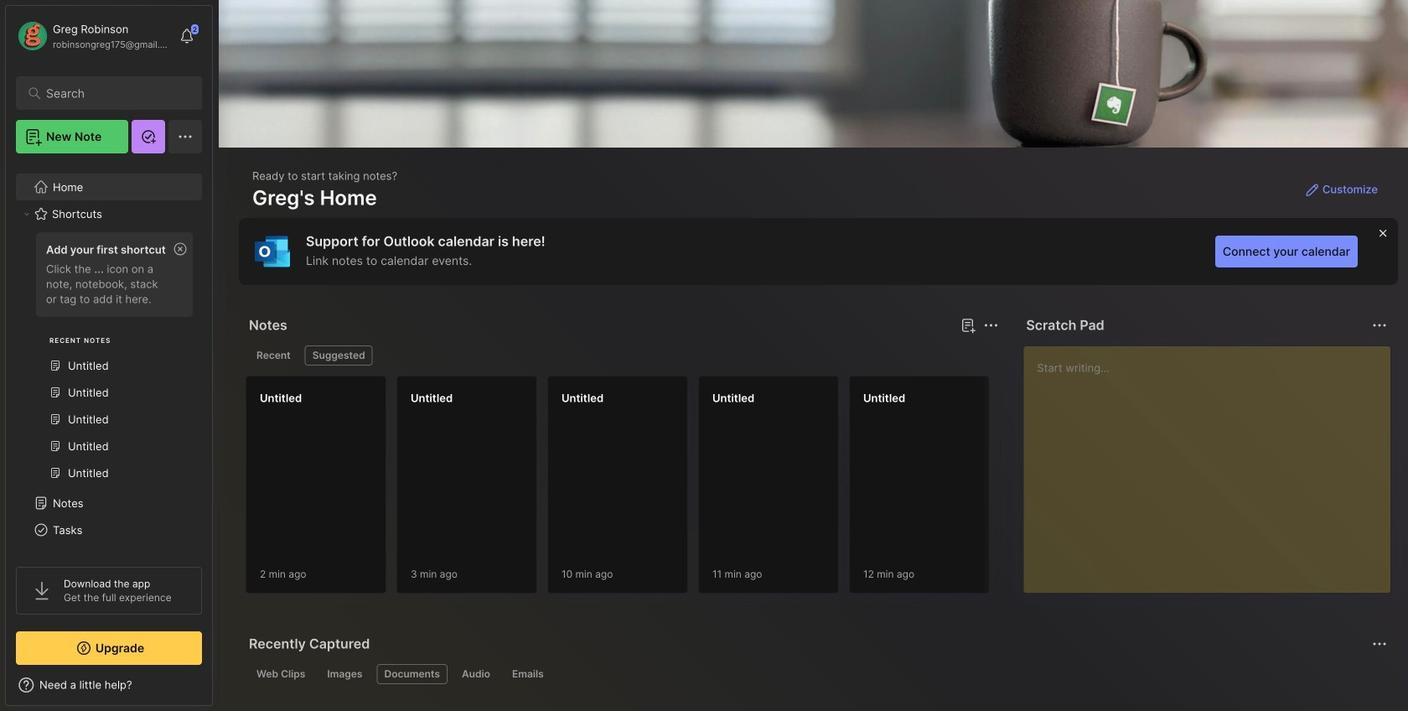 Task type: locate. For each thing, give the bounding box(es) containing it.
tab
[[249, 345, 298, 366], [305, 345, 373, 366], [249, 664, 313, 684], [320, 664, 370, 684], [377, 664, 448, 684], [454, 664, 498, 684], [505, 664, 552, 684]]

0 horizontal spatial more actions field
[[980, 314, 1003, 337]]

click to collapse image
[[212, 680, 224, 700]]

1 vertical spatial tab list
[[249, 664, 1385, 684]]

0 vertical spatial tab list
[[249, 345, 996, 366]]

WHAT'S NEW field
[[6, 672, 212, 698]]

1 more actions field from the left
[[980, 314, 1003, 337]]

More actions field
[[980, 314, 1003, 337], [1368, 314, 1392, 337]]

tab list
[[249, 345, 996, 366], [249, 664, 1385, 684]]

None search field
[[46, 83, 180, 103]]

more actions image
[[981, 315, 1001, 335]]

group
[[16, 227, 201, 496]]

1 horizontal spatial more actions field
[[1368, 314, 1392, 337]]

2 more actions field from the left
[[1368, 314, 1392, 337]]

tree
[[6, 164, 212, 698]]

row group
[[246, 376, 1409, 604]]

Account field
[[16, 19, 171, 53]]

more actions image
[[1370, 315, 1390, 335]]

none search field inside main element
[[46, 83, 180, 103]]



Task type: vqa. For each thing, say whether or not it's contained in the screenshot.
from within For teams that want to collaborate from one central hub and boost productivity.
no



Task type: describe. For each thing, give the bounding box(es) containing it.
1 tab list from the top
[[249, 345, 996, 366]]

group inside main element
[[16, 227, 201, 496]]

2 tab list from the top
[[249, 664, 1385, 684]]

Start writing… text field
[[1037, 346, 1390, 579]]

main element
[[0, 0, 218, 711]]

Search text field
[[46, 86, 180, 101]]

tree inside main element
[[6, 164, 212, 698]]



